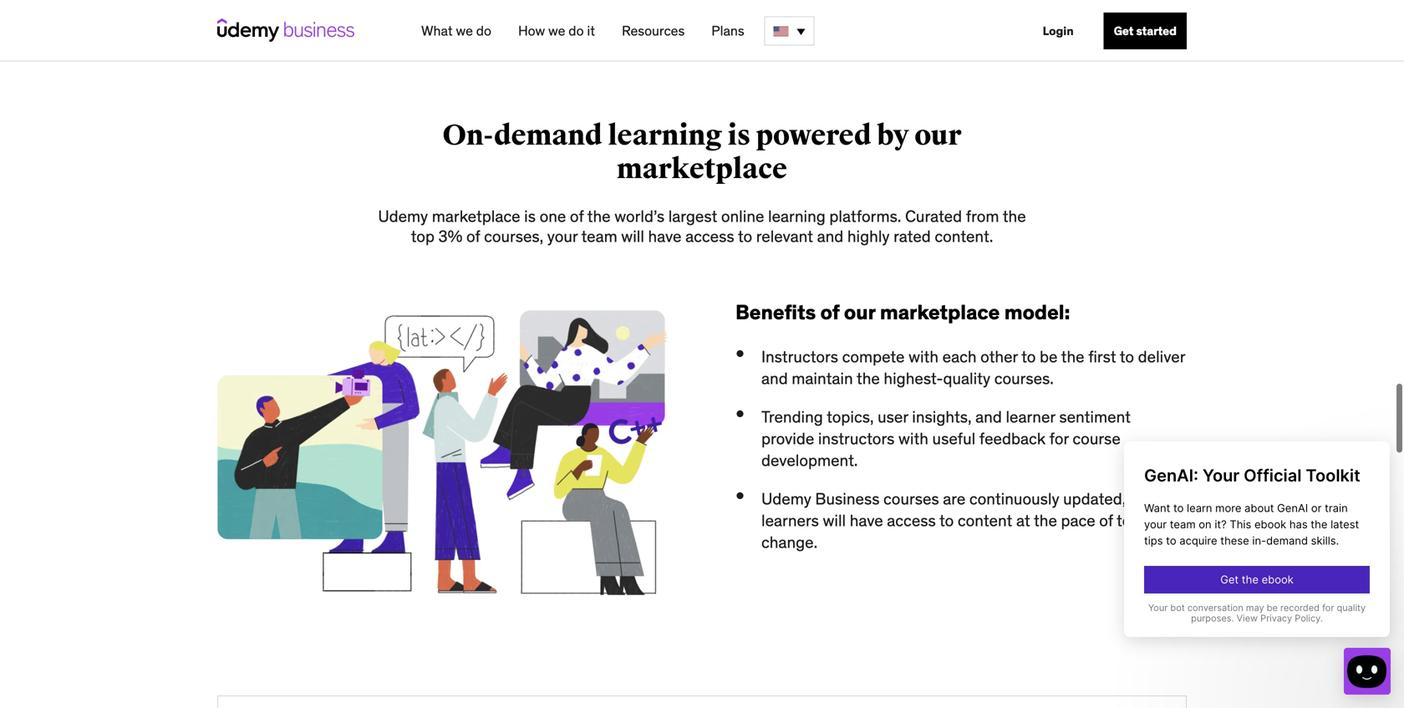 Task type: vqa. For each thing, say whether or not it's contained in the screenshot.
Groups
no



Task type: locate. For each thing, give the bounding box(es) containing it.
0 vertical spatial and
[[817, 226, 844, 246]]

1 vertical spatial with
[[899, 428, 929, 449]]

content
[[958, 510, 1013, 530]]

0 horizontal spatial access
[[686, 226, 735, 246]]

access inside udemy business courses are continuously updated, so learners will have access to content at the pace of tech change.
[[887, 510, 936, 530]]

we inside how we do it popup button
[[549, 22, 566, 39]]

1 vertical spatial is
[[524, 206, 536, 226]]

login button
[[1033, 13, 1084, 49]]

0 vertical spatial marketplace
[[617, 152, 788, 187]]

development.
[[762, 450, 858, 470]]

of right the one
[[570, 206, 584, 226]]

marketplace up each
[[880, 300, 1000, 325]]

trending topics, user insights, and learner sentiment provide instructors with useful feedback for course development.
[[762, 407, 1131, 470]]

0 horizontal spatial and
[[762, 368, 788, 388]]

marketplace
[[617, 152, 788, 187], [432, 206, 521, 226], [880, 300, 1000, 325]]

largest
[[669, 206, 718, 226]]

access right world's
[[686, 226, 735, 246]]

and up feedback
[[976, 407, 1002, 427]]

will right the team
[[621, 226, 645, 246]]

udemy for udemy business courses are continuously updated, so learners will have access to content at the pace of tech change.
[[762, 489, 812, 509]]

trending
[[762, 407, 823, 427]]

to left relevant
[[738, 226, 753, 246]]

have
[[648, 226, 682, 246], [850, 510, 884, 530]]

1 do from the left
[[476, 22, 492, 39]]

our
[[915, 118, 962, 153], [844, 300, 876, 325]]

rated
[[894, 226, 931, 246]]

udemy inside udemy marketplace is one of the world's largest online learning platforms. curated from the top 3% of courses, your team will have access to relevant and highly rated content.
[[378, 206, 428, 226]]

is left powered
[[728, 118, 751, 153]]

1 horizontal spatial our
[[915, 118, 962, 153]]

with inside trending topics, user insights, and learner sentiment provide instructors with useful feedback for course development.
[[899, 428, 929, 449]]

what
[[421, 22, 453, 39]]

benefits of our marketplace model:
[[736, 300, 1071, 325]]

have right the team
[[648, 226, 682, 246]]

we for what
[[456, 22, 473, 39]]

1 horizontal spatial have
[[850, 510, 884, 530]]

and inside trending topics, user insights, and learner sentiment provide instructors with useful feedback for course development.
[[976, 407, 1002, 427]]

and
[[817, 226, 844, 246], [762, 368, 788, 388], [976, 407, 1002, 427]]

udemy up learners
[[762, 489, 812, 509]]

world's
[[615, 206, 665, 226]]

user
[[878, 407, 909, 427]]

1 vertical spatial udemy
[[762, 489, 812, 509]]

will inside udemy business courses are continuously updated, so learners will have access to content at the pace of tech change.
[[823, 510, 846, 530]]

learner
[[1006, 407, 1056, 427]]

1 vertical spatial have
[[850, 510, 884, 530]]

for
[[1050, 428, 1069, 449]]

1 horizontal spatial marketplace
[[617, 152, 788, 187]]

1 horizontal spatial learning
[[768, 206, 826, 226]]

access
[[686, 226, 735, 246], [887, 510, 936, 530]]

plans button
[[705, 16, 751, 46]]

with down user
[[899, 428, 929, 449]]

highly
[[848, 226, 890, 246]]

0 horizontal spatial have
[[648, 226, 682, 246]]

1 vertical spatial access
[[887, 510, 936, 530]]

1 vertical spatial will
[[823, 510, 846, 530]]

have inside udemy business courses are continuously updated, so learners will have access to content at the pace of tech change.
[[850, 510, 884, 530]]

on-
[[443, 118, 494, 153]]

1 we from the left
[[456, 22, 473, 39]]

relevant
[[756, 226, 814, 246]]

0 vertical spatial learning
[[608, 118, 723, 153]]

provide
[[762, 428, 815, 449]]

curated
[[905, 206, 962, 226]]

udemy left 3%
[[378, 206, 428, 226]]

do
[[476, 22, 492, 39], [569, 22, 584, 39]]

we right what
[[456, 22, 473, 39]]

is inside on-demand learning is powered by our marketplace
[[728, 118, 751, 153]]

courses,
[[484, 226, 544, 246]]

highest-
[[884, 368, 944, 388]]

our right the by
[[915, 118, 962, 153]]

learning
[[608, 118, 723, 153], [768, 206, 826, 226]]

0 vertical spatial access
[[686, 226, 735, 246]]

do inside popup button
[[569, 22, 584, 39]]

useful
[[933, 428, 976, 449]]

do inside dropdown button
[[476, 22, 492, 39]]

1 horizontal spatial do
[[569, 22, 584, 39]]

0 horizontal spatial will
[[621, 226, 645, 246]]

learning inside udemy marketplace is one of the world's largest online learning platforms. curated from the top 3% of courses, your team will have access to relevant and highly rated content.
[[768, 206, 826, 226]]

0 horizontal spatial is
[[524, 206, 536, 226]]

the right at
[[1034, 510, 1058, 530]]

we right how
[[549, 22, 566, 39]]

2 do from the left
[[569, 22, 584, 39]]

2 we from the left
[[549, 22, 566, 39]]

udemy inside udemy business courses are continuously updated, so learners will have access to content at the pace of tech change.
[[762, 489, 812, 509]]

have down 'business'
[[850, 510, 884, 530]]

each
[[943, 347, 977, 367]]

0 horizontal spatial marketplace
[[432, 206, 521, 226]]

will down 'business'
[[823, 510, 846, 530]]

0 vertical spatial have
[[648, 226, 682, 246]]

with up highest-
[[909, 347, 939, 367]]

access down courses
[[887, 510, 936, 530]]

1 horizontal spatial we
[[549, 22, 566, 39]]

to down are
[[940, 510, 954, 530]]

2 horizontal spatial marketplace
[[880, 300, 1000, 325]]

with
[[909, 347, 939, 367], [899, 428, 929, 449]]

1 horizontal spatial access
[[887, 510, 936, 530]]

1 vertical spatial and
[[762, 368, 788, 388]]

do right what
[[476, 22, 492, 39]]

1 vertical spatial marketplace
[[432, 206, 521, 226]]

instructors
[[762, 347, 839, 367]]

to left be on the right of page
[[1022, 347, 1036, 367]]

it
[[587, 22, 595, 39]]

1 horizontal spatial will
[[823, 510, 846, 530]]

how we do it button
[[512, 16, 602, 46]]

udemy
[[378, 206, 428, 226], [762, 489, 812, 509]]

will inside udemy marketplace is one of the world's largest online learning platforms. curated from the top 3% of courses, your team will have access to relevant and highly rated content.
[[621, 226, 645, 246]]

marketplace up 'largest'
[[617, 152, 788, 187]]

0 vertical spatial will
[[621, 226, 645, 246]]

0 vertical spatial is
[[728, 118, 751, 153]]

the
[[588, 206, 611, 226], [1003, 206, 1026, 226], [1062, 347, 1085, 367], [857, 368, 880, 388], [1034, 510, 1058, 530]]

marketplace inside udemy marketplace is one of the world's largest online learning platforms. curated from the top 3% of courses, your team will have access to relevant and highly rated content.
[[432, 206, 521, 226]]

first
[[1089, 347, 1117, 367]]

started
[[1137, 23, 1177, 38]]

we inside what we do dropdown button
[[456, 22, 473, 39]]

0 vertical spatial udemy
[[378, 206, 428, 226]]

1 vertical spatial learning
[[768, 206, 826, 226]]

0 vertical spatial our
[[915, 118, 962, 153]]

0 horizontal spatial udemy
[[378, 206, 428, 226]]

1 horizontal spatial is
[[728, 118, 751, 153]]

0 horizontal spatial our
[[844, 300, 876, 325]]

deliver
[[1139, 347, 1186, 367]]

1 horizontal spatial and
[[817, 226, 844, 246]]

we
[[456, 22, 473, 39], [549, 22, 566, 39]]

to inside udemy business courses are continuously updated, so learners will have access to content at the pace of tech change.
[[940, 510, 954, 530]]

menu navigation
[[408, 0, 1187, 62]]

resources button
[[615, 16, 692, 46]]

0 horizontal spatial do
[[476, 22, 492, 39]]

get started
[[1114, 23, 1177, 38]]

2 vertical spatial and
[[976, 407, 1002, 427]]

do left it
[[569, 22, 584, 39]]

and left highly
[[817, 226, 844, 246]]

so
[[1130, 489, 1147, 509]]

our up compete
[[844, 300, 876, 325]]

is
[[728, 118, 751, 153], [524, 206, 536, 226]]

insights,
[[912, 407, 972, 427]]

topics,
[[827, 407, 874, 427]]

what we do button
[[415, 16, 498, 46]]

is inside udemy marketplace is one of the world's largest online learning platforms. curated from the top 3% of courses, your team will have access to relevant and highly rated content.
[[524, 206, 536, 226]]

of
[[570, 206, 584, 226], [467, 226, 480, 246], [821, 300, 840, 325], [1100, 510, 1114, 530]]

to
[[738, 226, 753, 246], [1022, 347, 1036, 367], [1120, 347, 1135, 367], [940, 510, 954, 530]]

is left the one
[[524, 206, 536, 226]]

0 horizontal spatial learning
[[608, 118, 723, 153]]

by
[[877, 118, 910, 153]]

2 horizontal spatial and
[[976, 407, 1002, 427]]

platforms.
[[830, 206, 902, 226]]

and down instructors
[[762, 368, 788, 388]]

will
[[621, 226, 645, 246], [823, 510, 846, 530]]

marketplace left the one
[[432, 206, 521, 226]]

0 vertical spatial with
[[909, 347, 939, 367]]

0 horizontal spatial we
[[456, 22, 473, 39]]

of down updated,
[[1100, 510, 1114, 530]]

1 horizontal spatial udemy
[[762, 489, 812, 509]]

get
[[1114, 23, 1134, 38]]

continuously
[[970, 489, 1060, 509]]



Task type: describe. For each thing, give the bounding box(es) containing it.
of right 3%
[[467, 226, 480, 246]]

of up instructors
[[821, 300, 840, 325]]

the right from
[[1003, 206, 1026, 226]]

at
[[1017, 510, 1031, 530]]

online
[[721, 206, 765, 226]]

your
[[547, 226, 578, 246]]

to inside udemy marketplace is one of the world's largest online learning platforms. curated from the top 3% of courses, your team will have access to relevant and highly rated content.
[[738, 226, 753, 246]]

business
[[816, 489, 880, 509]]

instructors
[[818, 428, 895, 449]]

and inside udemy marketplace is one of the world's largest online learning platforms. curated from the top 3% of courses, your team will have access to relevant and highly rated content.
[[817, 226, 844, 246]]

marketplace inside on-demand learning is powered by our marketplace
[[617, 152, 788, 187]]

to right first
[[1120, 347, 1135, 367]]

have inside udemy marketplace is one of the world's largest online learning platforms. curated from the top 3% of courses, your team will have access to relevant and highly rated content.
[[648, 226, 682, 246]]

do for how we do it
[[569, 22, 584, 39]]

the right be on the right of page
[[1062, 347, 1085, 367]]

be
[[1040, 347, 1058, 367]]

pace
[[1061, 510, 1096, 530]]

how
[[518, 22, 545, 39]]

are
[[943, 489, 966, 509]]

resources
[[622, 22, 685, 39]]

our inside on-demand learning is powered by our marketplace
[[915, 118, 962, 153]]

access inside udemy marketplace is one of the world's largest online learning platforms. curated from the top 3% of courses, your team will have access to relevant and highly rated content.
[[686, 226, 735, 246]]

login
[[1043, 23, 1074, 38]]

maintain
[[792, 368, 853, 388]]

with inside instructors compete with each other to be the first to deliver and maintain the highest-quality courses.
[[909, 347, 939, 367]]

top
[[411, 226, 435, 246]]

content.
[[935, 226, 994, 246]]

3%
[[439, 226, 463, 246]]

learning inside on-demand learning is powered by our marketplace
[[608, 118, 723, 153]]

plans
[[712, 22, 745, 39]]

the down compete
[[857, 368, 880, 388]]

change.
[[762, 532, 818, 552]]

udemy marketplace is one of the world's largest online learning platforms. curated from the top 3% of courses, your team will have access to relevant and highly rated content.
[[378, 206, 1026, 246]]

on-demand learning is powered by our marketplace
[[443, 118, 962, 187]]

from
[[966, 206, 1000, 226]]

courses.
[[995, 368, 1054, 388]]

of inside udemy business courses are continuously updated, so learners will have access to content at the pace of tech change.
[[1100, 510, 1114, 530]]

udemy for udemy marketplace is one of the world's largest online learning platforms. curated from the top 3% of courses, your team will have access to relevant and highly rated content.
[[378, 206, 428, 226]]

feedback
[[980, 428, 1046, 449]]

udemy business image
[[217, 18, 355, 42]]

and inside instructors compete with each other to be the first to deliver and maintain the highest-quality courses.
[[762, 368, 788, 388]]

courses
[[884, 489, 940, 509]]

do for what we do
[[476, 22, 492, 39]]

2 vertical spatial marketplace
[[880, 300, 1000, 325]]

get started link
[[1104, 13, 1187, 49]]

how we do it
[[518, 22, 595, 39]]

benefits
[[736, 300, 816, 325]]

demand
[[494, 118, 603, 153]]

model:
[[1005, 300, 1071, 325]]

instructors compete with each other to be the first to deliver and maintain the highest-quality courses.
[[762, 347, 1186, 388]]

other
[[981, 347, 1018, 367]]

powered
[[756, 118, 872, 153]]

what we do
[[421, 22, 492, 39]]

tech
[[1117, 510, 1148, 530]]

sentiment
[[1060, 407, 1131, 427]]

learners
[[762, 510, 819, 530]]

quality
[[944, 368, 991, 388]]

compete
[[842, 347, 905, 367]]

one
[[540, 206, 566, 226]]

course
[[1073, 428, 1121, 449]]

udemy business courses are continuously updated, so learners will have access to content at the pace of tech change.
[[762, 489, 1148, 552]]

1 vertical spatial our
[[844, 300, 876, 325]]

the inside udemy business courses are continuously updated, so learners will have access to content at the pace of tech change.
[[1034, 510, 1058, 530]]

the left world's
[[588, 206, 611, 226]]

we for how
[[549, 22, 566, 39]]

updated,
[[1064, 489, 1126, 509]]

team
[[581, 226, 618, 246]]



